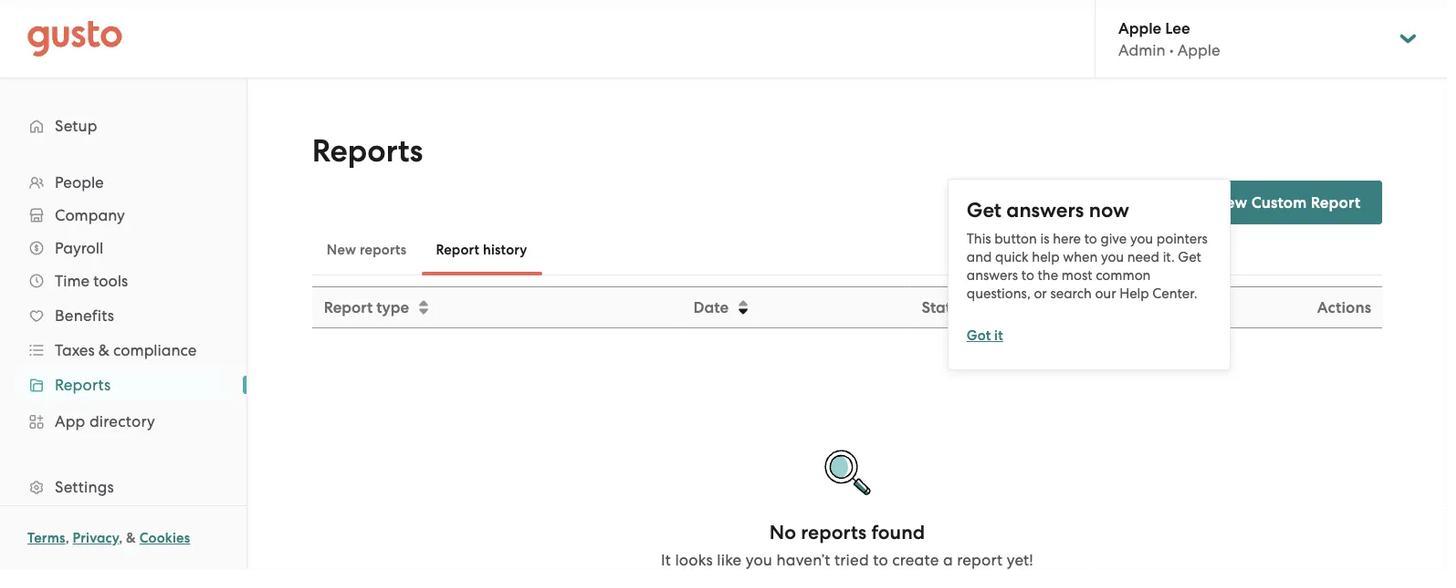 Task type: locate. For each thing, give the bounding box(es) containing it.
1 vertical spatial answers
[[967, 267, 1018, 283]]

answers up is
[[1007, 198, 1084, 222]]

1 vertical spatial &
[[126, 531, 136, 547]]

new
[[1214, 193, 1248, 212], [327, 242, 356, 258]]

privacy link
[[73, 531, 119, 547]]

a
[[943, 552, 953, 570]]

0 horizontal spatial new
[[327, 242, 356, 258]]

0 horizontal spatial you
[[746, 552, 773, 570]]

search
[[1050, 286, 1092, 302]]

report for history
[[436, 242, 480, 258]]

date button
[[683, 289, 909, 327]]

apple right the •
[[1178, 41, 1220, 59]]

0 vertical spatial to
[[1085, 231, 1097, 247]]

it
[[995, 328, 1003, 344]]

list
[[0, 166, 247, 571]]

reports for no
[[801, 522, 867, 545]]

report history
[[436, 242, 527, 258]]

reports up tried
[[801, 522, 867, 545]]

reports for new
[[360, 242, 407, 258]]

payroll button
[[18, 232, 228, 265]]

new inside button
[[327, 242, 356, 258]]

need
[[1128, 249, 1160, 265]]

0 vertical spatial &
[[98, 342, 110, 360]]

or
[[1034, 286, 1047, 302]]

terms , privacy , & cookies
[[27, 531, 190, 547]]

reports
[[312, 133, 423, 170], [55, 376, 111, 394]]

0 horizontal spatial get
[[967, 198, 1002, 222]]

benefits link
[[18, 300, 228, 332]]

reports inside no reports found it looks like you haven't tried to create a report yet!
[[801, 522, 867, 545]]

terms
[[27, 531, 65, 547]]

app directory link
[[18, 405, 228, 438]]

new custom report link
[[1170, 181, 1383, 225]]

new custom report
[[1214, 193, 1361, 212]]

2 horizontal spatial you
[[1130, 231, 1153, 247]]

report
[[1311, 193, 1361, 212], [436, 242, 480, 258], [324, 298, 373, 317]]

time
[[55, 272, 90, 290]]

get
[[967, 198, 1002, 222], [1178, 249, 1202, 265]]

1 vertical spatial reports
[[55, 376, 111, 394]]

reports up type
[[360, 242, 407, 258]]

is
[[1041, 231, 1050, 247]]

answers up questions,
[[967, 267, 1018, 283]]

1 horizontal spatial reports
[[312, 133, 423, 170]]

faqs
[[1111, 193, 1148, 212]]

you right like
[[746, 552, 773, 570]]

2 , from the left
[[119, 531, 123, 547]]

1 horizontal spatial new
[[1214, 193, 1248, 212]]

0 horizontal spatial &
[[98, 342, 110, 360]]

to up when
[[1085, 231, 1097, 247]]

0 horizontal spatial report
[[324, 298, 373, 317]]

& inside dropdown button
[[98, 342, 110, 360]]

•
[[1170, 41, 1174, 59]]

privacy
[[73, 531, 119, 547]]

& left cookies
[[126, 531, 136, 547]]

create
[[892, 552, 939, 570]]

,
[[65, 531, 69, 547], [119, 531, 123, 547]]

report left type
[[324, 298, 373, 317]]

company button
[[18, 199, 228, 232]]

, left cookies button
[[119, 531, 123, 547]]

1 horizontal spatial get
[[1178, 249, 1202, 265]]

new reports button
[[312, 228, 421, 272]]

directory
[[89, 413, 155, 431]]

1 horizontal spatial report
[[436, 242, 480, 258]]

report left the history at the left of the page
[[436, 242, 480, 258]]

haven't
[[777, 552, 831, 570]]

reports inside button
[[360, 242, 407, 258]]

1 vertical spatial reports
[[801, 522, 867, 545]]

reports tab list
[[312, 225, 1383, 276]]

0 horizontal spatial apple
[[1119, 18, 1162, 37]]

you
[[1130, 231, 1153, 247], [1101, 249, 1124, 265], [746, 552, 773, 570]]

status
[[922, 298, 967, 317]]

1 vertical spatial new
[[327, 242, 356, 258]]

to inside no reports found it looks like you haven't tried to create a report yet!
[[873, 552, 888, 570]]

new left custom
[[1214, 193, 1248, 212]]

taxes
[[55, 342, 95, 360]]

apple up admin
[[1119, 18, 1162, 37]]

report type
[[324, 298, 409, 317]]

new up report type on the left bottom of the page
[[327, 242, 356, 258]]

1 horizontal spatial reports
[[801, 522, 867, 545]]

1 vertical spatial report
[[436, 242, 480, 258]]

you inside no reports found it looks like you haven't tried to create a report yet!
[[746, 552, 773, 570]]

report inside tab list
[[436, 242, 480, 258]]

compliance
[[113, 342, 197, 360]]

get down pointers
[[1178, 249, 1202, 265]]

0 horizontal spatial reports
[[360, 242, 407, 258]]

you up the 'need'
[[1130, 231, 1153, 247]]

0 horizontal spatial to
[[873, 552, 888, 570]]

1 vertical spatial to
[[1022, 267, 1035, 283]]

it
[[661, 552, 671, 570]]

this
[[967, 231, 991, 247]]

quick
[[995, 249, 1029, 265]]

you down give
[[1101, 249, 1124, 265]]

get up this at the top right of page
[[967, 198, 1002, 222]]

1 , from the left
[[65, 531, 69, 547]]

report for type
[[324, 298, 373, 317]]

1 vertical spatial apple
[[1178, 41, 1220, 59]]

0 vertical spatial new
[[1214, 193, 1248, 212]]

apple
[[1119, 18, 1162, 37], [1178, 41, 1220, 59]]

people button
[[18, 166, 228, 199]]

looks
[[675, 552, 713, 570]]

found
[[872, 522, 925, 545]]

1 horizontal spatial apple
[[1178, 41, 1220, 59]]

when
[[1063, 249, 1098, 265]]

0 horizontal spatial ,
[[65, 531, 69, 547]]

1 horizontal spatial ,
[[119, 531, 123, 547]]

got
[[967, 328, 991, 344]]

to
[[1085, 231, 1097, 247], [1022, 267, 1035, 283], [873, 552, 888, 570]]

to left the
[[1022, 267, 1035, 283]]

apple lee admin • apple
[[1119, 18, 1220, 59]]

like
[[717, 552, 742, 570]]

, left privacy
[[65, 531, 69, 547]]

2 horizontal spatial report
[[1311, 193, 1361, 212]]

new reports
[[327, 242, 407, 258]]

here
[[1053, 231, 1081, 247]]

to right tried
[[873, 552, 888, 570]]

2 vertical spatial to
[[873, 552, 888, 570]]

0 vertical spatial reports
[[312, 133, 423, 170]]

benefits
[[55, 307, 114, 325]]

1 vertical spatial get
[[1178, 249, 1202, 265]]

1 vertical spatial you
[[1101, 249, 1124, 265]]

0 horizontal spatial reports
[[55, 376, 111, 394]]

setup link
[[18, 110, 228, 142]]

reports
[[360, 242, 407, 258], [801, 522, 867, 545]]

faqs button
[[1089, 192, 1148, 214]]

& right taxes
[[98, 342, 110, 360]]

report right custom
[[1311, 193, 1361, 212]]

2 vertical spatial you
[[746, 552, 773, 570]]

0 vertical spatial report
[[1311, 193, 1361, 212]]

&
[[98, 342, 110, 360], [126, 531, 136, 547]]

answers
[[1007, 198, 1084, 222], [967, 267, 1018, 283]]

2 vertical spatial report
[[324, 298, 373, 317]]

0 vertical spatial reports
[[360, 242, 407, 258]]



Task type: vqa. For each thing, say whether or not it's contained in the screenshot.
topmost Apple
yes



Task type: describe. For each thing, give the bounding box(es) containing it.
it.
[[1163, 249, 1175, 265]]

time tools button
[[18, 265, 228, 298]]

new for new custom report
[[1214, 193, 1248, 212]]

company
[[55, 206, 125, 225]]

report
[[957, 552, 1003, 570]]

setup
[[55, 117, 97, 135]]

taxes & compliance
[[55, 342, 197, 360]]

0 vertical spatial get
[[967, 198, 1002, 222]]

app
[[55, 413, 85, 431]]

the
[[1038, 267, 1058, 283]]

2 horizontal spatial to
[[1085, 231, 1097, 247]]

cookies button
[[139, 528, 190, 550]]

help
[[1120, 286, 1149, 302]]

payroll
[[55, 239, 103, 258]]

cookies
[[139, 531, 190, 547]]

0 vertical spatial answers
[[1007, 198, 1084, 222]]

time tools
[[55, 272, 128, 290]]

give
[[1101, 231, 1127, 247]]

our
[[1095, 286, 1116, 302]]

reports link
[[18, 369, 228, 402]]

most
[[1062, 267, 1093, 283]]

common
[[1096, 267, 1151, 283]]

gusto navigation element
[[0, 79, 247, 571]]

and
[[967, 249, 992, 265]]

settings
[[55, 479, 114, 497]]

now
[[1089, 198, 1130, 222]]

1 horizontal spatial you
[[1101, 249, 1124, 265]]

yet!
[[1007, 552, 1034, 570]]

help
[[1032, 249, 1060, 265]]

status button
[[911, 289, 1166, 327]]

type
[[376, 298, 409, 317]]

tried
[[835, 552, 869, 570]]

lee
[[1166, 18, 1190, 37]]

history
[[483, 242, 527, 258]]

button
[[995, 231, 1037, 247]]

0 vertical spatial you
[[1130, 231, 1153, 247]]

report history button
[[421, 228, 542, 272]]

home image
[[27, 21, 122, 57]]

settings link
[[18, 471, 228, 504]]

reports inside gusto navigation element
[[55, 376, 111, 394]]

got it
[[967, 328, 1003, 344]]

report type button
[[313, 289, 681, 327]]

new for new reports
[[327, 242, 356, 258]]

admin
[[1119, 41, 1166, 59]]

custom
[[1252, 193, 1307, 212]]

got it button
[[967, 325, 1003, 347]]

terms link
[[27, 531, 65, 547]]

app directory
[[55, 413, 155, 431]]

questions,
[[967, 286, 1031, 302]]

people
[[55, 174, 104, 192]]

get answers now this button is here to give you pointers and quick help when you need it. get answers to the most common questions, or search our help center.
[[967, 198, 1208, 302]]

1 horizontal spatial to
[[1022, 267, 1035, 283]]

date
[[694, 298, 729, 317]]

0 vertical spatial apple
[[1119, 18, 1162, 37]]

no
[[770, 522, 796, 545]]

1 horizontal spatial &
[[126, 531, 136, 547]]

tools
[[93, 272, 128, 290]]

center.
[[1153, 286, 1198, 302]]

list containing people
[[0, 166, 247, 571]]

actions
[[1317, 298, 1372, 317]]

pointers
[[1157, 231, 1208, 247]]

no reports found it looks like you haven't tried to create a report yet!
[[661, 522, 1034, 570]]

taxes & compliance button
[[18, 334, 228, 367]]



